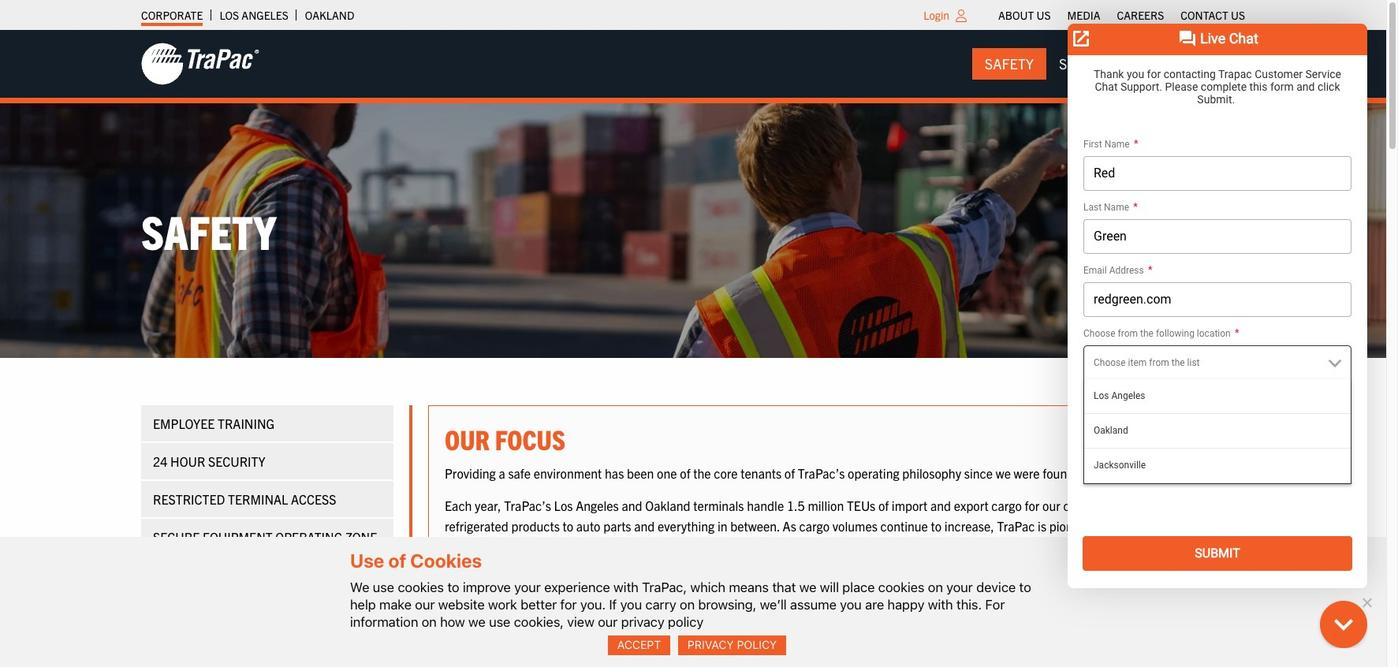 Task type: describe. For each thing, give the bounding box(es) containing it.
restricted
[[153, 492, 225, 507]]

0 horizontal spatial use
[[373, 579, 394, 595]]

refrigerated
[[445, 518, 509, 534]]

accept
[[617, 638, 661, 652]]

and up "policy"
[[736, 591, 768, 622]]

1 vertical spatial safety
[[141, 202, 276, 259]]

million
[[808, 498, 844, 514]]

and left safely.
[[801, 538, 822, 554]]

place
[[842, 579, 875, 595]]

means
[[729, 579, 769, 595]]

our
[[445, 422, 490, 456]]

since
[[964, 465, 993, 481]]

as inside each year, trapac's los angeles and oakland terminals handle 1.5 million teus of import and export cargo for our customers, ranging from refrigerated products to auto parts and everything in between. as cargo volumes continue to increase, trapac is pioneering innovation that will enable us to continue moving cargo through our terminals quickly and safely. in order to ensure the safe transport of our customers' cargo as it enters and leaves our terminals, trapac has implemented a number of technologies and policies.
[[783, 518, 796, 534]]

our up is
[[1043, 498, 1061, 514]]

contact us
[[1181, 8, 1245, 22]]

increase,
[[945, 518, 994, 534]]

customs
[[229, 605, 287, 621]]

innovation
[[1110, 518, 1166, 534]]

carry
[[645, 597, 676, 613]]

and up through
[[634, 518, 655, 534]]

contact
[[1181, 8, 1228, 22]]

we left were
[[996, 465, 1011, 481]]

as we invest in new infrastructure and technology at our terminals, we examine ways to:
[[445, 591, 1190, 622]]

safety menu item
[[972, 48, 1047, 80]]

transport
[[1006, 538, 1056, 554]]

assume
[[790, 597, 837, 613]]

core
[[714, 465, 738, 481]]

website
[[438, 597, 485, 613]]

30
[[1149, 465, 1164, 481]]

in
[[862, 538, 872, 554]]

24 hour security link
[[141, 443, 394, 480]]

safe cargo pick up & delivery
[[153, 567, 346, 583]]

security
[[208, 454, 265, 470]]

help
[[350, 597, 376, 613]]

privacy
[[621, 614, 665, 630]]

are
[[865, 597, 884, 613]]

up
[[259, 567, 276, 583]]

privacy policy link
[[678, 636, 786, 655]]

employee training link
[[141, 406, 394, 442]]

which
[[690, 579, 726, 595]]

media link
[[1067, 4, 1100, 26]]

0 horizontal spatial safe
[[508, 465, 531, 481]]

0 horizontal spatial continue
[[513, 538, 561, 554]]

operating
[[848, 465, 900, 481]]

1 vertical spatial trapac
[[620, 558, 658, 574]]

pick
[[229, 567, 256, 583]]

teus
[[847, 498, 876, 514]]

to left auto
[[563, 518, 573, 534]]

cargo down million
[[799, 518, 830, 534]]

los angeles link
[[220, 4, 288, 26]]

operating
[[275, 529, 343, 545]]

0 horizontal spatial los
[[220, 8, 239, 22]]

safety link
[[972, 48, 1047, 80]]

each year, trapac's los angeles and oakland terminals handle 1.5 million teus of import and export cargo for our customers, ranging from refrigerated products to auto parts and everything in between. as cargo volumes continue to increase, trapac is pioneering innovation that will enable us to continue moving cargo through our terminals quickly and safely. in order to ensure the safe transport of our customers' cargo as it enters and leaves our terminals, trapac has implemented a number of technologies and policies.
[[445, 498, 1212, 574]]

examine
[[1044, 591, 1116, 622]]

for
[[985, 597, 1005, 613]]

use
[[350, 550, 384, 572]]

as
[[1190, 538, 1202, 554]]

has inside each year, trapac's los angeles and oakland terminals handle 1.5 million teus of import and export cargo for our customers, ranging from refrigerated products to auto parts and everything in between. as cargo volumes continue to increase, trapac is pioneering innovation that will enable us to continue moving cargo through our terminals quickly and safely. in order to ensure the safe transport of our customers' cargo as it enters and leaves our terminals, trapac has implemented a number of technologies and policies.
[[661, 558, 680, 574]]

view
[[567, 614, 594, 630]]

employee training
[[153, 416, 275, 432]]

safe inside each year, trapac's los angeles and oakland terminals handle 1.5 million teus of import and export cargo for our customers, ranging from refrigerated products to auto parts and everything in between. as cargo volumes continue to increase, trapac is pioneering innovation that will enable us to continue moving cargo through our terminals quickly and safely. in order to ensure the safe transport of our customers' cargo as it enters and leaves our terminals, trapac has implemented a number of technologies and policies.
[[981, 538, 1003, 554]]

0 horizontal spatial the
[[693, 465, 711, 481]]

sustainability
[[1139, 54, 1245, 73]]

0 horizontal spatial on
[[422, 614, 437, 630]]

service link
[[1047, 48, 1126, 80]]

los inside each year, trapac's los angeles and oakland terminals handle 1.5 million teus of import and export cargo for our customers, ranging from refrigerated products to auto parts and everything in between. as cargo volumes continue to increase, trapac is pioneering innovation that will enable us to continue moving cargo through our terminals quickly and safely. in order to ensure the safe transport of our customers' cargo as it enters and leaves our terminals, trapac has implemented a number of technologies and policies.
[[554, 498, 573, 514]]

corporate
[[141, 8, 203, 22]]

device
[[976, 579, 1016, 595]]

0 vertical spatial has
[[605, 465, 624, 481]]

to right device
[[1019, 579, 1031, 595]]

scanning
[[289, 605, 352, 621]]

enable
[[445, 538, 481, 554]]

cargo left as
[[1157, 538, 1187, 554]]

make
[[379, 597, 412, 613]]

oakland link
[[305, 4, 354, 26]]

each
[[445, 498, 472, 514]]

years
[[1167, 465, 1196, 481]]

to up website
[[447, 579, 459, 595]]

restricted terminal access
[[153, 492, 336, 507]]

been
[[627, 465, 654, 481]]

technologies
[[826, 558, 895, 574]]

cookies,
[[514, 614, 564, 630]]

login
[[924, 8, 950, 22]]

1 horizontal spatial continue
[[881, 518, 928, 534]]

trapac,
[[642, 579, 687, 595]]

of right 'one'
[[680, 465, 690, 481]]

how
[[440, 614, 465, 630]]

2 your from the left
[[947, 579, 973, 595]]

quickly
[[759, 538, 798, 554]]

pioneering
[[1049, 518, 1107, 534]]

we
[[350, 579, 369, 595]]

cargo down parts
[[606, 538, 637, 554]]

1 vertical spatial with
[[928, 597, 953, 613]]

we'll
[[760, 597, 787, 613]]

1 you from the left
[[620, 597, 642, 613]]

0 vertical spatial trapac
[[997, 518, 1035, 534]]

we up the assume
[[799, 579, 817, 595]]

oakland inside each year, trapac's los angeles and oakland terminals handle 1.5 million teus of import and export cargo for our customers, ranging from refrigerated products to auto parts and everything in between. as cargo volumes continue to increase, trapac is pioneering innovation that will enable us to continue moving cargo through our terminals quickly and safely. in order to ensure the safe transport of our customers' cargo as it enters and leaves our terminals, trapac has implemented a number of technologies and policies.
[[645, 498, 690, 514]]

delivery
[[290, 567, 346, 583]]

integrated customs scanning
[[153, 605, 352, 621]]

and down us
[[482, 558, 502, 574]]

media
[[1067, 8, 1100, 22]]

improve
[[463, 579, 511, 595]]

our down everything
[[685, 538, 703, 554]]

our right make
[[415, 597, 435, 613]]

safety inside "menu item"
[[985, 54, 1034, 73]]

1 vertical spatial as
[[445, 591, 466, 622]]

about
[[998, 8, 1034, 22]]

ways
[[1121, 591, 1163, 622]]

careers link
[[1117, 4, 1164, 26]]

year,
[[475, 498, 501, 514]]

will inside use of cookies we use cookies to improve your experience with trapac, which means that we will place cookies on your device to help make our website work better for you. if you carry on browsing, we'll assume you are happy with this. for information on how we use cookies, view our privacy policy
[[820, 579, 839, 595]]

providing
[[445, 465, 496, 481]]

of down pioneering
[[1059, 538, 1070, 554]]

us for contact us
[[1231, 8, 1245, 22]]

integrated
[[153, 605, 226, 621]]

for inside use of cookies we use cookies to improve your experience with trapac, which means that we will place cookies on your device to help make our website work better for you. if you carry on browsing, we'll assume you are happy with this. for information on how we use cookies, view our privacy policy
[[560, 597, 577, 613]]

technology
[[773, 591, 867, 622]]

contact us link
[[1181, 4, 1245, 26]]

0 vertical spatial terminals
[[693, 498, 744, 514]]



Task type: locate. For each thing, give the bounding box(es) containing it.
angeles
[[242, 8, 288, 22], [576, 498, 619, 514]]

the left core
[[693, 465, 711, 481]]

tenants
[[741, 465, 782, 481]]

safely.
[[824, 538, 859, 554]]

and left export
[[931, 498, 951, 514]]

the down increase,
[[960, 538, 978, 554]]

employee
[[153, 416, 215, 432]]

0 vertical spatial trapac's
[[798, 465, 845, 481]]

1 horizontal spatial with
[[928, 597, 953, 613]]

0 horizontal spatial as
[[445, 591, 466, 622]]

safe down focus
[[508, 465, 531, 481]]

cookies up happy
[[878, 579, 925, 595]]

as down enters
[[445, 591, 466, 622]]

we right for
[[1016, 591, 1040, 622]]

as
[[783, 518, 796, 534], [445, 591, 466, 622]]

we
[[996, 465, 1011, 481], [799, 579, 817, 595], [471, 591, 495, 622], [1016, 591, 1040, 622], [469, 614, 486, 630]]

cargo
[[185, 567, 226, 583]]

in left between.
[[718, 518, 728, 534]]

through
[[639, 538, 682, 554]]

for down "experience"
[[560, 597, 577, 613]]

cookies up make
[[398, 579, 444, 595]]

0 horizontal spatial in
[[555, 591, 570, 622]]

customers,
[[1063, 498, 1124, 514]]

a inside each year, trapac's los angeles and oakland terminals handle 1.5 million teus of import and export cargo for our customers, ranging from refrigerated products to auto parts and everything in between. as cargo volumes continue to increase, trapac is pioneering innovation that will enable us to continue moving cargo through our terminals quickly and safely. in order to ensure the safe transport of our customers' cargo as it enters and leaves our terminals, trapac has implemented a number of technologies and policies.
[[758, 558, 764, 574]]

2 you from the left
[[840, 597, 862, 613]]

0 horizontal spatial you
[[620, 597, 642, 613]]

24 hour security
[[153, 454, 265, 470]]

1 vertical spatial will
[[820, 579, 839, 595]]

a up means
[[758, 558, 764, 574]]

menu bar containing safety
[[972, 48, 1258, 80]]

on up policy
[[680, 597, 695, 613]]

auto
[[576, 518, 601, 534]]

continue down import
[[881, 518, 928, 534]]

1 vertical spatial angeles
[[576, 498, 619, 514]]

on left how at the left bottom of page
[[422, 614, 437, 630]]

angeles up auto
[[576, 498, 619, 514]]

trapac up transport
[[997, 518, 1035, 534]]

has up the trapac,
[[661, 558, 680, 574]]

2 vertical spatial on
[[422, 614, 437, 630]]

happy
[[888, 597, 925, 613]]

continue down products
[[513, 538, 561, 554]]

careers
[[1117, 8, 1164, 22]]

1 vertical spatial has
[[661, 558, 680, 574]]

as down 1.5
[[783, 518, 796, 534]]

corporate link
[[141, 4, 203, 26]]

1 horizontal spatial angeles
[[576, 498, 619, 514]]

1 horizontal spatial safety
[[985, 54, 1034, 73]]

leaves
[[505, 558, 539, 574]]

your up this.
[[947, 579, 973, 595]]

1 your from the left
[[514, 579, 541, 595]]

to right us
[[500, 538, 511, 554]]

ago.
[[1198, 465, 1221, 481]]

1 horizontal spatial terminals,
[[926, 591, 1011, 622]]

our right leaves
[[542, 558, 560, 574]]

0 vertical spatial los
[[220, 8, 239, 22]]

moving
[[564, 538, 603, 554]]

we right how at the left bottom of page
[[471, 591, 495, 622]]

ranging
[[1127, 498, 1167, 514]]

0 vertical spatial continue
[[881, 518, 928, 534]]

of right the tenants
[[785, 465, 795, 481]]

1 horizontal spatial the
[[960, 538, 978, 554]]

training
[[218, 416, 275, 432]]

implemented
[[683, 558, 755, 574]]

1 horizontal spatial oakland
[[645, 498, 690, 514]]

0 vertical spatial on
[[928, 579, 943, 595]]

0 horizontal spatial oakland
[[305, 8, 354, 22]]

infrastructure
[[614, 591, 732, 622]]

that inside use of cookies we use cookies to improve your experience with trapac, which means that we will place cookies on your device to help make our website work better for you. if you carry on browsing, we'll assume you are happy with this. for information on how we use cookies, view our privacy policy
[[772, 579, 796, 595]]

trapac's up million
[[798, 465, 845, 481]]

no image
[[1359, 594, 1375, 610]]

and up parts
[[622, 498, 642, 514]]

1 horizontal spatial your
[[947, 579, 973, 595]]

terminals, down policies.
[[926, 591, 1011, 622]]

1 horizontal spatial trapac
[[997, 518, 1035, 534]]

it
[[1205, 538, 1212, 554]]

2 us from the left
[[1231, 8, 1245, 22]]

terminals
[[693, 498, 744, 514], [706, 538, 756, 554]]

accept link
[[608, 636, 670, 655]]

1 horizontal spatial us
[[1231, 8, 1245, 22]]

1 vertical spatial for
[[560, 597, 577, 613]]

1 horizontal spatial use
[[489, 614, 511, 630]]

you down place
[[840, 597, 862, 613]]

0 horizontal spatial angeles
[[242, 8, 288, 22]]

0 vertical spatial as
[[783, 518, 796, 534]]

login link
[[924, 8, 950, 22]]

experience
[[544, 579, 610, 595]]

corporate image
[[141, 42, 259, 86]]

for up is
[[1025, 498, 1040, 514]]

to up the ensure
[[931, 518, 942, 534]]

0 horizontal spatial that
[[772, 579, 796, 595]]

use
[[373, 579, 394, 595], [489, 614, 511, 630]]

if
[[609, 597, 617, 613]]

1 vertical spatial safe
[[981, 538, 1003, 554]]

angeles left oakland link
[[242, 8, 288, 22]]

oakland up everything
[[645, 498, 690, 514]]

0 horizontal spatial for
[[560, 597, 577, 613]]

us right contact
[[1231, 8, 1245, 22]]

of right use on the bottom of the page
[[388, 550, 406, 572]]

you
[[620, 597, 642, 613], [840, 597, 862, 613]]

our down pioneering
[[1073, 538, 1091, 554]]

that up we'll
[[772, 579, 796, 595]]

1 vertical spatial menu bar
[[972, 48, 1258, 80]]

policy
[[668, 614, 704, 630]]

1 vertical spatial use
[[489, 614, 511, 630]]

1 horizontal spatial a
[[758, 558, 764, 574]]

trapac's inside each year, trapac's los angeles and oakland terminals handle 1.5 million teus of import and export cargo for our customers, ranging from refrigerated products to auto parts and everything in between. as cargo volumes continue to increase, trapac is pioneering innovation that will enable us to continue moving cargo through our terminals quickly and safely. in order to ensure the safe transport of our customers' cargo as it enters and leaves our terminals, trapac has implemented a number of technologies and policies.
[[504, 498, 551, 514]]

sustainability link
[[1126, 48, 1258, 80]]

1 cookies from the left
[[398, 579, 444, 595]]

this.
[[957, 597, 982, 613]]

privacy
[[688, 638, 734, 652]]

0 vertical spatial use
[[373, 579, 394, 595]]

1 vertical spatial the
[[960, 538, 978, 554]]

los down the environment
[[554, 498, 573, 514]]

us for about us
[[1037, 8, 1051, 22]]

terminals,
[[563, 558, 617, 574], [926, 591, 1011, 622]]

0 vertical spatial oakland
[[305, 8, 354, 22]]

menu bar containing about us
[[990, 4, 1254, 26]]

1 vertical spatial in
[[555, 591, 570, 622]]

1 horizontal spatial in
[[718, 518, 728, 534]]

on down policies.
[[928, 579, 943, 595]]

0 horizontal spatial has
[[605, 465, 624, 481]]

terminals, down moving
[[563, 558, 617, 574]]

integrated customs scanning link
[[141, 595, 394, 631]]

restricted terminal access link
[[141, 481, 394, 518]]

secure
[[153, 529, 200, 545]]

us
[[484, 538, 497, 554]]

environment
[[534, 465, 602, 481]]

in left new
[[555, 591, 570, 622]]

trapac's up products
[[504, 498, 551, 514]]

will inside each year, trapac's los angeles and oakland terminals handle 1.5 million teus of import and export cargo for our customers, ranging from refrigerated products to auto parts and everything in between. as cargo volumes continue to increase, trapac is pioneering innovation that will enable us to continue moving cargo through our terminals quickly and safely. in order to ensure the safe transport of our customers' cargo as it enters and leaves our terminals, trapac has implemented a number of technologies and policies.
[[1194, 518, 1212, 534]]

0 horizontal spatial cookies
[[398, 579, 444, 595]]

our down if
[[598, 614, 618, 630]]

hour
[[170, 454, 205, 470]]

0 horizontal spatial your
[[514, 579, 541, 595]]

light image
[[956, 9, 967, 22]]

1 horizontal spatial los
[[554, 498, 573, 514]]

1 vertical spatial a
[[758, 558, 764, 574]]

use up make
[[373, 579, 394, 595]]

0 vertical spatial safe
[[508, 465, 531, 481]]

1 horizontal spatial trapac's
[[798, 465, 845, 481]]

0 vertical spatial menu bar
[[990, 4, 1254, 26]]

1 vertical spatial los
[[554, 498, 573, 514]]

new
[[575, 591, 610, 622]]

your up better
[[514, 579, 541, 595]]

the inside each year, trapac's los angeles and oakland terminals handle 1.5 million teus of import and export cargo for our customers, ranging from refrigerated products to auto parts and everything in between. as cargo volumes continue to increase, trapac is pioneering innovation that will enable us to continue moving cargo through our terminals quickly and safely. in order to ensure the safe transport of our customers' cargo as it enters and leaves our terminals, trapac has implemented a number of technologies and policies.
[[960, 538, 978, 554]]

enters
[[445, 558, 479, 574]]

terminals down core
[[693, 498, 744, 514]]

for inside each year, trapac's los angeles and oakland terminals handle 1.5 million teus of import and export cargo for our customers, ranging from refrigerated products to auto parts and everything in between. as cargo volumes continue to increase, trapac is pioneering innovation that will enable us to continue moving cargo through our terminals quickly and safely. in order to ensure the safe transport of our customers' cargo as it enters and leaves our terminals, trapac has implemented a number of technologies and policies.
[[1025, 498, 1040, 514]]

1 vertical spatial continue
[[513, 538, 561, 554]]

0 horizontal spatial trapac
[[620, 558, 658, 574]]

trapac's
[[798, 465, 845, 481], [504, 498, 551, 514]]

that inside each year, trapac's los angeles and oakland terminals handle 1.5 million teus of import and export cargo for our customers, ranging from refrigerated products to auto parts and everything in between. as cargo volumes continue to increase, trapac is pioneering innovation that will enable us to continue moving cargo through our terminals quickly and safely. in order to ensure the safe transport of our customers' cargo as it enters and leaves our terminals, trapac has implemented a number of technologies and policies.
[[1169, 518, 1191, 534]]

us right about
[[1037, 8, 1051, 22]]

1 us from the left
[[1037, 8, 1051, 22]]

0 horizontal spatial us
[[1037, 8, 1051, 22]]

menu bar
[[990, 4, 1254, 26], [972, 48, 1258, 80]]

about us link
[[998, 4, 1051, 26]]

our focus
[[445, 422, 565, 456]]

zone
[[345, 529, 377, 545]]

safe down increase,
[[981, 538, 1003, 554]]

cargo right export
[[992, 498, 1022, 514]]

1 vertical spatial terminals
[[706, 538, 756, 554]]

2 horizontal spatial on
[[928, 579, 943, 595]]

you right if
[[620, 597, 642, 613]]

handle
[[747, 498, 784, 514]]

our
[[1043, 498, 1061, 514], [685, 538, 703, 554], [1073, 538, 1091, 554], [542, 558, 560, 574], [893, 591, 921, 622], [415, 597, 435, 613], [598, 614, 618, 630]]

1 vertical spatial trapac's
[[504, 498, 551, 514]]

safe
[[508, 465, 531, 481], [981, 538, 1003, 554]]

safe
[[153, 567, 182, 583]]

export
[[954, 498, 989, 514]]

terminals up implemented
[[706, 538, 756, 554]]

1 horizontal spatial safe
[[981, 538, 1003, 554]]

cargo
[[992, 498, 1022, 514], [799, 518, 830, 534], [606, 538, 637, 554], [1157, 538, 1187, 554]]

oakland right los angeles
[[305, 8, 354, 22]]

0 vertical spatial terminals,
[[563, 558, 617, 574]]

0 horizontal spatial a
[[499, 465, 505, 481]]

order
[[875, 538, 904, 554]]

in inside each year, trapac's los angeles and oakland terminals handle 1.5 million teus of import and export cargo for our customers, ranging from refrigerated products to auto parts and everything in between. as cargo volumes continue to increase, trapac is pioneering innovation that will enable us to continue moving cargo through our terminals quickly and safely. in order to ensure the safe transport of our customers' cargo as it enters and leaves our terminals, trapac has implemented a number of technologies and policies.
[[718, 518, 728, 534]]

1 horizontal spatial on
[[680, 597, 695, 613]]

0 horizontal spatial with
[[614, 579, 639, 595]]

0 vertical spatial angeles
[[242, 8, 288, 22]]

number
[[767, 558, 810, 574]]

between.
[[730, 518, 780, 534]]

of
[[680, 465, 690, 481], [785, 465, 795, 481], [878, 498, 889, 514], [1059, 538, 1070, 554], [388, 550, 406, 572], [813, 558, 823, 574]]

that down from
[[1169, 518, 1191, 534]]

los
[[220, 8, 239, 22], [554, 498, 573, 514]]

with
[[614, 579, 639, 595], [928, 597, 953, 613]]

0 horizontal spatial terminals,
[[563, 558, 617, 574]]

0 vertical spatial a
[[499, 465, 505, 481]]

1 horizontal spatial you
[[840, 597, 862, 613]]

0 vertical spatial will
[[1194, 518, 1212, 534]]

privacy policy
[[688, 638, 777, 652]]

menu bar up service
[[990, 4, 1254, 26]]

of inside use of cookies we use cookies to improve your experience with trapac, which means that we will place cookies on your device to help make our website work better for you. if you carry on browsing, we'll assume you are happy with this. for information on how we use cookies, view our privacy policy
[[388, 550, 406, 572]]

0 vertical spatial that
[[1169, 518, 1191, 534]]

1 horizontal spatial as
[[783, 518, 796, 534]]

will up the assume
[[820, 579, 839, 595]]

2 cookies from the left
[[878, 579, 925, 595]]

cookies
[[410, 550, 482, 572]]

everything
[[658, 518, 715, 534]]

to:
[[1167, 591, 1190, 622]]

about us
[[998, 8, 1051, 22]]

one
[[657, 465, 677, 481]]

terminals, inside each year, trapac's los angeles and oakland terminals handle 1.5 million teus of import and export cargo for our customers, ranging from refrigerated products to auto parts and everything in between. as cargo volumes continue to increase, trapac is pioneering innovation that will enable us to continue moving cargo through our terminals quickly and safely. in order to ensure the safe transport of our customers' cargo as it enters and leaves our terminals, trapac has implemented a number of technologies and policies.
[[563, 558, 617, 574]]

use down work
[[489, 614, 511, 630]]

us
[[1037, 8, 1051, 22], [1231, 8, 1245, 22]]

0 horizontal spatial safety
[[141, 202, 276, 259]]

1 vertical spatial oakland
[[645, 498, 690, 514]]

and down the order
[[898, 558, 918, 574]]

of right teus
[[878, 498, 889, 514]]

0 vertical spatial safety
[[985, 54, 1034, 73]]

has left been on the left bottom of page
[[605, 465, 624, 481]]

0 horizontal spatial trapac's
[[504, 498, 551, 514]]

1 vertical spatial terminals,
[[926, 591, 1011, 622]]

0 vertical spatial in
[[718, 518, 728, 534]]

1 horizontal spatial has
[[661, 558, 680, 574]]

at
[[871, 591, 888, 622]]

with up if
[[614, 579, 639, 595]]

1 horizontal spatial that
[[1169, 518, 1191, 534]]

1 horizontal spatial will
[[1194, 518, 1212, 534]]

0 vertical spatial for
[[1025, 498, 1040, 514]]

0 vertical spatial the
[[693, 465, 711, 481]]

work
[[488, 597, 517, 613]]

use of cookies we use cookies to improve your experience with trapac, which means that we will place cookies on your device to help make our website work better for you. if you carry on browsing, we'll assume you are happy with this. for information on how we use cookies, view our privacy policy
[[350, 550, 1031, 630]]

1 vertical spatial on
[[680, 597, 695, 613]]

our right at
[[893, 591, 921, 622]]

with left this.
[[928, 597, 953, 613]]

menu bar down careers
[[972, 48, 1258, 80]]

angeles inside each year, trapac's los angeles and oakland terminals handle 1.5 million teus of import and export cargo for our customers, ranging from refrigerated products to auto parts and everything in between. as cargo volumes continue to increase, trapac is pioneering innovation that will enable us to continue moving cargo through our terminals quickly and safely. in order to ensure the safe transport of our customers' cargo as it enters and leaves our terminals, trapac has implemented a number of technologies and policies.
[[576, 498, 619, 514]]

to
[[563, 518, 573, 534], [931, 518, 942, 534], [500, 538, 511, 554], [907, 538, 918, 554], [447, 579, 459, 595], [1019, 579, 1031, 595]]

a right providing
[[499, 465, 505, 481]]

trapac down through
[[620, 558, 658, 574]]

0 vertical spatial with
[[614, 579, 639, 595]]

than
[[1122, 465, 1146, 481]]

0 horizontal spatial will
[[820, 579, 839, 595]]

has
[[605, 465, 624, 481], [661, 558, 680, 574]]

1 horizontal spatial cookies
[[878, 579, 925, 595]]

secure equipment operating zone
[[153, 529, 377, 545]]

to right the order
[[907, 538, 918, 554]]

los up corporate image
[[220, 8, 239, 22]]

1 vertical spatial that
[[772, 579, 796, 595]]

we down website
[[469, 614, 486, 630]]

products
[[511, 518, 560, 534]]

will up the it
[[1194, 518, 1212, 534]]

continue
[[881, 518, 928, 534], [513, 538, 561, 554]]

of right number
[[813, 558, 823, 574]]

1 horizontal spatial for
[[1025, 498, 1040, 514]]

parts
[[603, 518, 631, 534]]

founded
[[1043, 465, 1088, 481]]



Task type: vqa. For each thing, say whether or not it's contained in the screenshot.
Contact Us
yes



